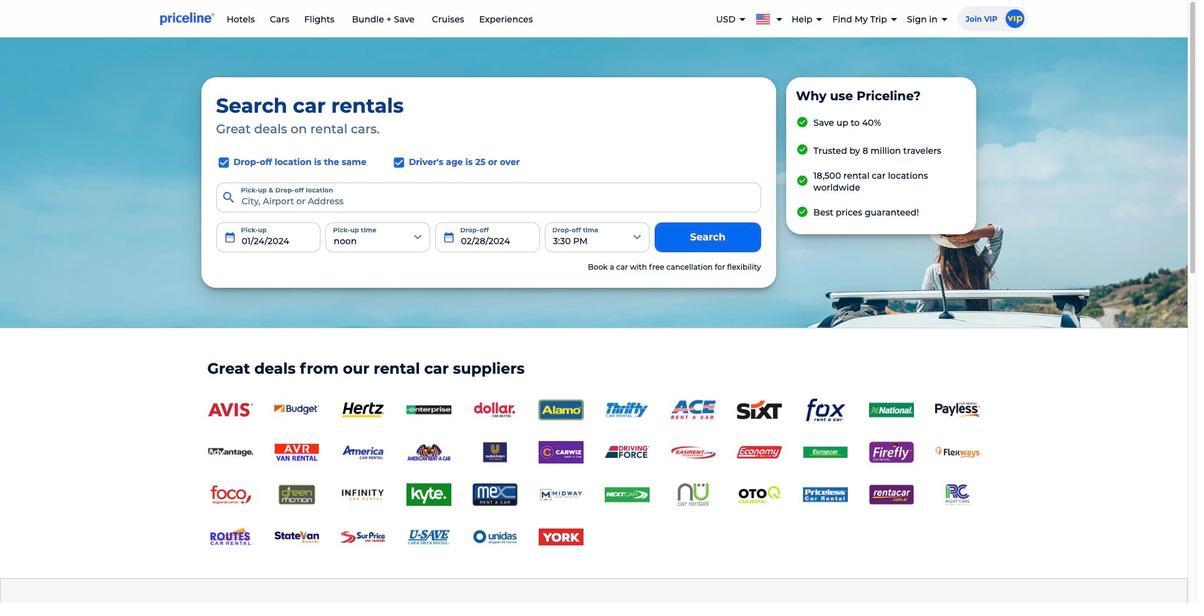 Task type: describe. For each thing, give the bounding box(es) containing it.
economy image
[[737, 442, 782, 464]]

en us image
[[756, 12, 775, 25]]

Pick-up field
[[216, 222, 321, 252]]

state van rental image
[[274, 526, 319, 549]]

budget image
[[274, 399, 319, 422]]

thrifty image
[[604, 399, 649, 422]]

priceless image
[[803, 484, 848, 506]]

hertz image
[[340, 399, 385, 422]]

u save image
[[406, 526, 451, 549]]

green motion image
[[274, 484, 319, 506]]

national image
[[869, 399, 914, 422]]

ace image
[[671, 399, 715, 422]]

surprice image
[[340, 526, 385, 549]]

york image
[[538, 526, 583, 549]]

foco image
[[208, 484, 253, 506]]

carwiz image
[[538, 442, 583, 464]]

dollar image
[[472, 399, 517, 422]]

driving force image
[[604, 442, 649, 464]]

otoq image
[[737, 484, 782, 506]]

alamo image
[[538, 399, 583, 422]]

europcar image
[[803, 442, 848, 464]]

autounion image
[[472, 442, 517, 464]]

routes image
[[208, 526, 253, 549]]

calendar image for pick-up field
[[224, 231, 236, 244]]

kyte image
[[406, 484, 451, 506]]

City, Airport or Address text field
[[216, 183, 761, 212]]

advantage image
[[208, 442, 253, 464]]

vip badge icon image
[[1005, 9, 1024, 28]]



Task type: vqa. For each thing, say whether or not it's contained in the screenshot.
where to? field
no



Task type: locate. For each thing, give the bounding box(es) containing it.
enterprise image
[[406, 399, 451, 422]]

0 horizontal spatial calendar image
[[224, 231, 236, 244]]

unidas image
[[472, 526, 517, 549]]

nextcar image
[[604, 484, 649, 506]]

right cars image
[[935, 484, 980, 506]]

nü image
[[671, 484, 715, 506]]

sixt image
[[737, 399, 782, 422]]

fox image
[[803, 399, 848, 422]]

midway image
[[538, 484, 583, 506]]

1 horizontal spatial calendar image
[[443, 231, 455, 244]]

calendar image
[[224, 231, 236, 244], [443, 231, 455, 244]]

airport van rental image
[[274, 442, 319, 464]]

easirent image
[[671, 442, 715, 464]]

firefly image
[[869, 442, 914, 464]]

2 calendar image from the left
[[443, 231, 455, 244]]

payless image
[[935, 402, 980, 418]]

american image
[[406, 442, 451, 464]]

Drop-off field
[[435, 222, 540, 252]]

infinity image
[[340, 484, 385, 506]]

priceline.com home image
[[160, 12, 214, 26]]

mex image
[[472, 484, 517, 506]]

flexways image
[[935, 442, 980, 464]]

avis image
[[208, 399, 253, 422]]

rentacar image
[[869, 484, 914, 506]]

america car rental image
[[340, 442, 385, 464]]

calendar image for 'drop-off' field
[[443, 231, 455, 244]]

1 calendar image from the left
[[224, 231, 236, 244]]



